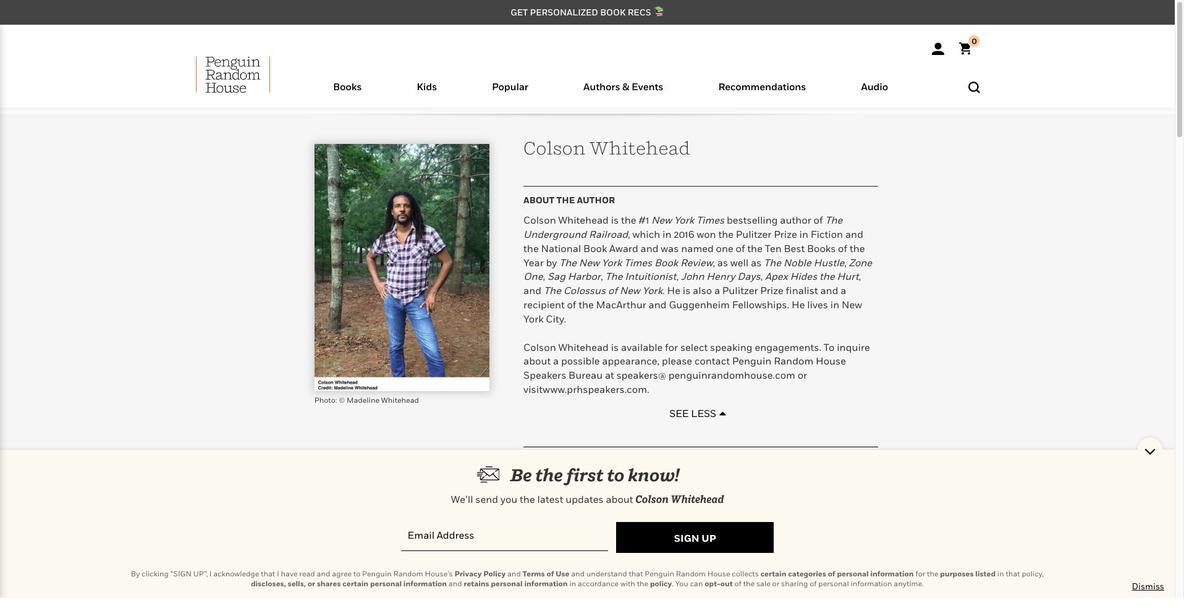 Task type: locate. For each thing, give the bounding box(es) containing it.
1 vertical spatial anytime.
[[894, 579, 924, 589]]

understand down terms of use link
[[587, 569, 627, 579]]

out down sign up button at the bottom right
[[721, 579, 733, 589]]

1 vertical spatial policy,
[[1022, 569, 1044, 579]]

policy down of the sale or sharing of personal information anytime.
[[650, 579, 672, 589]]

random inside colson whitehead is available for select speaking engagements. to inquire about a possible appearance, please contact penguin random house speakers bureau at speakers@ penguinrandomhouse.com or visitwww.prhspeakers.com.
[[774, 355, 814, 368]]

0 vertical spatial to
[[607, 465, 625, 485]]

0 vertical spatial can
[[644, 556, 657, 565]]

0 vertical spatial with
[[575, 556, 590, 565]]

information
[[634, 536, 677, 545], [676, 546, 720, 555], [797, 546, 841, 555], [524, 566, 565, 575], [871, 569, 914, 579], [404, 579, 447, 589], [525, 579, 568, 589], [851, 579, 892, 589]]

categories down the penguin random house's
[[788, 569, 826, 579]]

0 horizontal spatial house
[[611, 467, 643, 478]]

,
[[628, 228, 630, 240], [713, 256, 715, 269], [845, 256, 847, 269], [543, 270, 545, 283], [601, 270, 603, 283], [677, 270, 679, 283], [761, 270, 763, 283], [859, 270, 861, 283]]

is down john at the right top of page
[[683, 285, 691, 297]]

with inside by clicking "sign up", i acknowledge that i have read and agree to penguin random house's privacy policy and terms of use and understand that penguin random house collects certain categories of personal information for the purposes listed in that policy, discloses, sells, or shares certain personal information and retains personal information in accordance with the policy . you can opt-out of the sale or sharing of personal information anytime.
[[621, 579, 635, 589]]

0 vertical spatial anytime.
[[567, 566, 597, 575]]

me
[[548, 459, 562, 469]]

anytime.
[[567, 566, 597, 575], [894, 579, 924, 589]]

sale down up on the bottom right
[[711, 556, 725, 565]]

. inside . he is also a pulitzer prize finalist and a recipient of the macarthur and guggenheim fellowships. he lives in new york city.
[[663, 285, 665, 297]]

retains down privacy policy link
[[464, 579, 489, 589]]

1 vertical spatial house
[[611, 467, 643, 478]]

ten
[[765, 242, 782, 255]]

send
[[476, 493, 498, 506]]

colson
[[524, 137, 586, 159], [524, 214, 556, 226], [524, 341, 556, 353], [662, 459, 700, 469], [636, 493, 669, 506]]

by for by clicking "sign up", i acknowledge that i have read and agree to penguin random house's terms of use and understand that penguin random house collects certain categories of personal information for the purposes listed in that policy, discloses, sells, or shares certain personal information and retains personal information in accordance with the policy . you can opt-out
[[524, 516, 533, 525]]

sharing inside by clicking "sign up", i acknowledge that i have read and agree to penguin random house's privacy policy and terms of use and understand that penguin random house collects certain categories of personal information for the purposes listed in that policy, discloses, sells, or shares certain personal information and retains personal information in accordance with the policy . you can opt-out of the sale or sharing of personal information anytime.
[[781, 579, 808, 589]]

whitehead down "sign me up for news about colson whitehead and more from penguin random house"
[[671, 493, 724, 506]]

a down hurt
[[841, 285, 847, 297]]

photo:
[[314, 396, 337, 405]]

, inside , and
[[859, 270, 861, 283]]

a up speakers
[[553, 355, 559, 368]]

contact
[[695, 355, 730, 368]]

york inside . he is also a pulitzer prize finalist and a recipient of the macarthur and guggenheim fellowships. he lives in new york city.
[[524, 313, 544, 325]]

sign in image
[[932, 43, 944, 55]]

Email Address text field
[[401, 533, 608, 552]]

have inside by clicking "sign up", i acknowledge that i have read and agree to penguin random house's terms of use and understand that penguin random house collects certain categories of personal information for the purposes listed in that policy, discloses, sells, or shares certain personal information and retains personal information in accordance with the policy . you can opt-out
[[671, 516, 687, 525]]

terms of use link
[[523, 569, 570, 579]]

york
[[674, 214, 694, 226], [602, 256, 622, 269], [643, 285, 663, 297], [524, 313, 544, 325]]

times up 'won'
[[697, 214, 725, 226]]

1 vertical spatial listed
[[976, 569, 996, 579]]

0 vertical spatial .
[[663, 285, 665, 297]]

colson down see
[[662, 459, 700, 469]]

1 horizontal spatial clicking
[[534, 516, 561, 525]]

sale down penguin random house
[[757, 579, 771, 589]]

colson for colson whitehead
[[524, 137, 586, 159]]

clicking inside by clicking "sign up", i acknowledge that i have read and agree to penguin random house's privacy policy and terms of use and understand that penguin random house collects certain categories of personal information for the purposes listed in that policy, discloses, sells, or shares certain personal information and retains personal information in accordance with the policy . you can opt-out of the sale or sharing of personal information anytime.
[[142, 569, 169, 579]]

whitehead inside "sign me up for news about colson whitehead and more from penguin random house"
[[702, 459, 757, 469]]

as up the days
[[751, 256, 762, 269]]

zone
[[849, 256, 872, 269]]

0 vertical spatial understand
[[655, 526, 695, 535]]

about up terms of use link
[[606, 493, 633, 506]]

policy link down of the sale or sharing of personal information anytime.
[[650, 579, 672, 589]]

house
[[816, 355, 846, 368], [611, 467, 643, 478], [708, 569, 730, 579]]

york down award
[[602, 256, 622, 269]]

pulitzer down the days
[[723, 285, 758, 297]]

1 horizontal spatial sells,
[[561, 546, 579, 555]]

the down the sag
[[544, 285, 561, 297]]

0 horizontal spatial policy link
[[604, 556, 626, 565]]

1 horizontal spatial policy,
[[1022, 569, 1044, 579]]

get
[[511, 7, 528, 17]]

up
[[564, 459, 577, 469]]

1 horizontal spatial acknowledge
[[603, 516, 649, 525]]

by clicking "sign up", i acknowledge that i have read and agree to penguin random house's privacy policy and terms of use and understand that penguin random house collects certain categories of personal information for the purposes listed in that policy, discloses, sells, or shares certain personal information and retains personal information in accordance with the policy . you can opt-out of the sale or sharing of personal information anytime.
[[131, 569, 1044, 589]]

prize down apex
[[761, 285, 784, 297]]

can inside by clicking "sign up", i acknowledge that i have read and agree to penguin random house's terms of use and understand that penguin random house collects certain categories of personal information for the purposes listed in that policy, discloses, sells, or shares certain personal information and retains personal information in accordance with the policy . you can opt-out
[[644, 556, 657, 565]]

0 horizontal spatial by
[[131, 569, 140, 579]]

1 horizontal spatial policy
[[650, 579, 672, 589]]

0 vertical spatial collects
[[799, 526, 826, 535]]

opt- inside by clicking "sign up", i acknowledge that i have read and agree to penguin random house's terms of use and understand that penguin random house collects certain categories of personal information for the purposes listed in that policy, discloses, sells, or shares certain personal information and retains personal information in accordance with the policy . you can opt-out
[[659, 556, 675, 565]]

1 horizontal spatial sale
[[757, 579, 771, 589]]

recommendations button
[[691, 78, 834, 108]]

retains personal information link down the penguin random house's
[[737, 546, 841, 555]]

collects inside by clicking "sign up", i acknowledge that i have read and agree to penguin random house's terms of use and understand that penguin random house collects certain categories of personal information for the purposes listed in that policy, discloses, sells, or shares certain personal information and retains personal information in accordance with the policy . you can opt-out
[[799, 526, 826, 535]]

available
[[621, 341, 663, 353]]

hurt
[[837, 270, 859, 283]]

. down of the sale or sharing of personal information anytime.
[[672, 579, 674, 589]]

with up by clicking "sign up", i acknowledge that i have read and agree to penguin random house's privacy policy and terms of use and understand that penguin random house collects certain categories of personal information for the purposes listed in that policy, discloses, sells, or shares certain personal information and retains personal information in accordance with the policy . you can opt-out of the sale or sharing of personal information anytime.
[[575, 556, 590, 565]]

, up hurt
[[845, 256, 847, 269]]

0 horizontal spatial policy,
[[785, 536, 807, 545]]

shares inside by clicking "sign up", i acknowledge that i have read and agree to penguin random house's privacy policy and terms of use and understand that penguin random house collects certain categories of personal information for the purposes listed in that policy, discloses, sells, or shares certain personal information and retains personal information in accordance with the policy . you can opt-out of the sale or sharing of personal information anytime.
[[317, 579, 341, 589]]

is for available
[[611, 341, 619, 353]]

a down the 'henry'
[[715, 285, 720, 297]]

collects down penguin random house
[[732, 569, 759, 579]]

accordance down terms of use
[[578, 579, 619, 589]]

1 horizontal spatial books
[[807, 242, 836, 255]]

expand/collapse sign up banner image
[[1145, 444, 1157, 462]]

collects down the penguin random house's
[[799, 526, 826, 535]]

discloses, sells, or shares certain personal information link
[[524, 546, 720, 555], [251, 579, 447, 589]]

by up email address text field
[[524, 516, 533, 525]]

by left "sign
[[131, 569, 140, 579]]

book down railroad
[[584, 242, 607, 255]]

the for the colossus of new york
[[544, 285, 561, 297]]

retains down penguin random house
[[737, 546, 762, 555]]

noble
[[784, 256, 812, 269]]

0 horizontal spatial collects
[[732, 569, 759, 579]]

random left house's
[[394, 569, 423, 579]]

clicking down latest
[[534, 516, 561, 525]]

colson inside colson whitehead is available for select speaking engagements. to inquire about a possible appearance, please contact penguin random house speakers bureau at speakers@ penguinrandomhouse.com or visitwww.prhspeakers.com.
[[524, 341, 556, 353]]

colson for colson whitehead is available for select speaking engagements. to inquire about a possible appearance, please contact penguin random house speakers bureau at speakers@ penguinrandomhouse.com or visitwww.prhspeakers.com.
[[524, 341, 556, 353]]

1 vertical spatial purposes
[[941, 569, 974, 579]]

0 horizontal spatial .
[[626, 556, 628, 565]]

book down was
[[655, 256, 678, 269]]

0 vertical spatial is
[[611, 214, 619, 226]]

1 horizontal spatial collects
[[799, 526, 826, 535]]

colson down know!
[[636, 493, 669, 506]]

sag
[[548, 270, 566, 283]]

is inside . he is also a pulitzer prize finalist and a recipient of the macarthur and guggenheim fellowships. he lives in new york city.
[[683, 285, 691, 297]]

select
[[681, 341, 708, 353]]

0 vertical spatial accordance
[[532, 556, 573, 565]]

privacy
[[455, 569, 482, 579]]

0 vertical spatial discloses, sells, or shares certain personal information link
[[524, 546, 720, 555]]

0 vertical spatial sale
[[711, 556, 725, 565]]

whitehead up possible at bottom
[[559, 341, 609, 353]]

know!
[[628, 465, 680, 485]]

opt- down sign
[[659, 556, 675, 565]]

0 horizontal spatial accordance
[[532, 556, 573, 565]]

categories down ""sign"
[[551, 536, 589, 545]]

1 vertical spatial by
[[131, 569, 140, 579]]

1 vertical spatial collects
[[732, 569, 759, 579]]

understand
[[655, 526, 695, 535], [587, 569, 627, 579]]

1 vertical spatial book
[[655, 256, 678, 269]]

new inside . he is also a pulitzer prize finalist and a recipient of the macarthur and guggenheim fellowships. he lives in new york city.
[[842, 299, 862, 311]]

1 vertical spatial sharing
[[781, 579, 808, 589]]

agree
[[722, 516, 741, 525], [332, 569, 352, 579]]

about
[[524, 195, 555, 205]]

read inside by clicking "sign up", i acknowledge that i have read and agree to penguin random house's terms of use and understand that penguin random house collects certain categories of personal information for the purposes listed in that policy, discloses, sells, or shares certain personal information and retains personal information in accordance with the policy . you can opt-out
[[689, 516, 705, 525]]

random up we'll send you the latest updates about colson whitehead
[[568, 467, 609, 478]]

0 horizontal spatial agree
[[332, 569, 352, 579]]

york down recipient in the left of the page
[[524, 313, 544, 325]]

retains
[[737, 546, 762, 555], [464, 579, 489, 589]]

he
[[667, 285, 681, 297], [792, 299, 805, 311]]

visitwww.prhspeakers.com.
[[524, 383, 650, 396]]

1 vertical spatial books
[[807, 242, 836, 255]]

1 horizontal spatial with
[[621, 579, 635, 589]]

whitehead down less
[[702, 459, 757, 469]]

0 horizontal spatial you
[[630, 556, 643, 565]]

possible
[[561, 355, 600, 368]]

0 horizontal spatial retains
[[464, 579, 489, 589]]

as
[[718, 256, 728, 269], [751, 256, 762, 269]]

one
[[524, 270, 543, 283]]

he down intuitionist
[[667, 285, 681, 297]]

sale
[[711, 556, 725, 565], [757, 579, 771, 589]]

about up speakers
[[524, 355, 551, 368]]

1 horizontal spatial you
[[676, 579, 689, 589]]

0 vertical spatial pulitzer
[[736, 228, 772, 240]]

1 vertical spatial accordance
[[578, 579, 619, 589]]

house down to
[[816, 355, 846, 368]]

opt-out link down sign
[[659, 556, 687, 565]]

anytime. inside of the sale or sharing of personal information anytime.
[[567, 566, 597, 575]]

0 horizontal spatial have
[[281, 569, 298, 579]]

0 horizontal spatial anytime.
[[567, 566, 597, 575]]

to inside by clicking "sign up", i acknowledge that i have read and agree to penguin random house's terms of use and understand that penguin random house collects certain categories of personal information for the purposes listed in that policy, discloses, sells, or shares certain personal information and retains personal information in accordance with the policy . you can opt-out
[[743, 516, 750, 525]]

policy link
[[604, 556, 626, 565], [650, 579, 672, 589]]

books link
[[333, 80, 362, 108]]

policy inside by clicking "sign up", i acknowledge that i have read and agree to penguin random house's privacy policy and terms of use and understand that penguin random house collects certain categories of personal information for the purposes listed in that policy, discloses, sells, or shares certain personal information and retains personal information in accordance with the policy . you can opt-out of the sale or sharing of personal information anytime.
[[650, 579, 672, 589]]

0 vertical spatial read
[[689, 516, 705, 525]]

out down sign
[[675, 556, 687, 565]]

1 horizontal spatial book
[[655, 256, 678, 269]]

1 vertical spatial categories
[[788, 569, 826, 579]]

accordance inside by clicking "sign up", i acknowledge that i have read and agree to penguin random house's terms of use and understand that penguin random house collects certain categories of personal information for the purposes listed in that policy, discloses, sells, or shares certain personal information and retains personal information in accordance with the policy . you can opt-out
[[532, 556, 573, 565]]

for inside colson whitehead is available for select speaking engagements. to inquire about a possible appearance, please contact penguin random house speakers bureau at speakers@ penguinrandomhouse.com or visitwww.prhspeakers.com.
[[665, 341, 678, 353]]

1 horizontal spatial purposes listed link
[[941, 569, 996, 579]]

about
[[524, 355, 551, 368], [629, 459, 660, 469], [606, 493, 633, 506]]

fiction
[[811, 228, 843, 240]]

also
[[693, 285, 712, 297]]

1 horizontal spatial a
[[715, 285, 720, 297]]

acknowledge up terms of use link
[[603, 516, 649, 525]]

0 horizontal spatial clicking
[[142, 569, 169, 579]]

hides
[[790, 270, 818, 283]]

new right the #1
[[652, 214, 672, 226]]

book
[[600, 7, 626, 17]]

0 vertical spatial purposes listed link
[[703, 536, 759, 545]]

pulitzer
[[736, 228, 772, 240], [723, 285, 758, 297]]

sells,
[[561, 546, 579, 555], [288, 579, 306, 589]]

1 horizontal spatial out
[[721, 579, 733, 589]]

see
[[670, 407, 689, 420]]

with
[[575, 556, 590, 565], [621, 579, 635, 589]]

0 horizontal spatial as
[[718, 256, 728, 269]]

books inside "dropdown button"
[[333, 80, 362, 93]]

accordance up terms of use link
[[532, 556, 573, 565]]

purposes
[[703, 536, 737, 545], [941, 569, 974, 579]]

york up 2016
[[674, 214, 694, 226]]

colson for colson whitehead is the #1 new york times bestselling author of
[[524, 214, 556, 226]]

of
[[814, 214, 823, 226], [736, 242, 745, 255], [838, 242, 848, 255], [608, 285, 618, 297], [567, 299, 577, 311], [591, 536, 599, 545], [689, 556, 696, 565], [764, 556, 771, 565], [547, 569, 554, 579], [828, 569, 836, 579], [735, 579, 742, 589], [810, 579, 817, 589]]

random down by clicking "sign up", i acknowledge that i have read and agree to penguin random house's terms of use and understand that penguin random house collects certain categories of personal information for the purposes listed in that policy, discloses, sells, or shares certain personal information and retains personal information in accordance with the policy . you can opt-out
[[676, 569, 706, 579]]

be
[[510, 465, 532, 485]]

, sag harbor , the intuitionist , john henry days , apex hides the hurt
[[543, 270, 859, 283]]

prize up best
[[774, 228, 797, 240]]

opt- inside by clicking "sign up", i acknowledge that i have read and agree to penguin random house's privacy policy and terms of use and understand that penguin random house collects certain categories of personal information for the purposes listed in that policy, discloses, sells, or shares certain personal information and retains personal information in accordance with the policy . you can opt-out of the sale or sharing of personal information anytime.
[[705, 579, 721, 589]]

a
[[715, 285, 720, 297], [841, 285, 847, 297], [553, 355, 559, 368]]

purposes inside by clicking "sign up", i acknowledge that i have read and agree to penguin random house's terms of use and understand that penguin random house collects certain categories of personal information for the purposes listed in that policy, discloses, sells, or shares certain personal information and retains personal information in accordance with the policy . you can opt-out
[[703, 536, 737, 545]]

whitehead
[[590, 137, 690, 159], [559, 214, 609, 226], [559, 341, 609, 353], [381, 396, 419, 405], [702, 459, 757, 469], [671, 493, 724, 506]]

you down terms of use link
[[630, 556, 643, 565]]

. he is also a pulitzer prize finalist and a recipient of the macarthur and guggenheim fellowships. he lives in new york city.
[[524, 285, 862, 325]]

colossus
[[564, 285, 606, 297]]

audio link
[[861, 80, 888, 108]]

new down hurt
[[842, 299, 862, 311]]

prize inside . he is also a pulitzer prize finalist and a recipient of the macarthur and guggenheim fellowships. he lives in new york city.
[[761, 285, 784, 297]]

or
[[798, 369, 808, 382], [580, 546, 588, 555], [727, 556, 734, 565], [308, 579, 315, 589], [773, 579, 780, 589]]

agree inside by clicking "sign up", i acknowledge that i have read and agree to penguin random house's privacy policy and terms of use and understand that penguin random house collects certain categories of personal information for the purposes listed in that policy, discloses, sells, or shares certain personal information and retains personal information in accordance with the policy . you can opt-out of the sale or sharing of personal information anytime.
[[332, 569, 352, 579]]

policy link down terms of use link
[[604, 556, 626, 565]]

0 horizontal spatial understand
[[587, 569, 627, 579]]

the inside of the sale or sharing of personal information anytime.
[[698, 556, 709, 565]]

hustle
[[814, 256, 845, 269]]

new
[[652, 214, 672, 226], [579, 256, 600, 269], [620, 285, 640, 297], [842, 299, 862, 311]]

is inside colson whitehead is available for select speaking engagements. to inquire about a possible appearance, please contact penguin random house speakers bureau at speakers@ penguinrandomhouse.com or visitwww.prhspeakers.com.
[[611, 341, 619, 353]]

as down "one" on the right top
[[718, 256, 728, 269]]

sign me up for news about colson whitehead and more from penguin random house
[[524, 459, 837, 478]]

. down intuitionist
[[663, 285, 665, 297]]

recipient
[[524, 299, 565, 311]]

1 vertical spatial can
[[690, 579, 703, 589]]

understand inside by clicking "sign up", i acknowledge that i have read and agree to penguin random house's privacy policy and terms of use and understand that penguin random house collects certain categories of personal information for the purposes listed in that policy, discloses, sells, or shares certain personal information and retains personal information in accordance with the policy . you can opt-out of the sale or sharing of personal information anytime.
[[587, 569, 627, 579]]

is for also
[[683, 285, 691, 297]]

the up the colossus of new york
[[606, 270, 623, 283]]

the
[[826, 214, 843, 226], [560, 256, 577, 269], [764, 256, 782, 269], [606, 270, 623, 283], [544, 285, 561, 297]]

1 vertical spatial about
[[629, 459, 660, 469]]

acknowledge right up", i
[[213, 569, 259, 579]]

is up railroad
[[611, 214, 619, 226]]

. down terms of use link
[[626, 556, 628, 565]]

1 vertical spatial prize
[[761, 285, 784, 297]]

, down zone
[[859, 270, 861, 283]]

clicking
[[534, 516, 561, 525], [142, 569, 169, 579]]

policy, inside by clicking "sign up", i acknowledge that i have read and agree to penguin random house's terms of use and understand that penguin random house collects certain categories of personal information for the purposes listed in that policy, discloses, sells, or shares certain personal information and retains personal information in accordance with the policy . you can opt-out
[[785, 536, 807, 545]]

the for the underground railroad
[[826, 214, 843, 226]]

house down up on the bottom right
[[708, 569, 730, 579]]

macarthur
[[596, 299, 647, 311]]

more
[[781, 459, 808, 469]]

the inside the underground railroad
[[826, 214, 843, 226]]

listed
[[739, 536, 759, 545], [976, 569, 996, 579]]

colson up speakers
[[524, 341, 556, 353]]

photo: © madeline whitehead
[[314, 396, 419, 405]]

by inside by clicking "sign up", i acknowledge that i have read and agree to penguin random house's privacy policy and terms of use and understand that penguin random house collects certain categories of personal information for the purposes listed in that policy, discloses, sells, or shares certain personal information and retains personal information in accordance with the policy . you can opt-out of the sale or sharing of personal information anytime.
[[131, 569, 140, 579]]

2 horizontal spatial a
[[841, 285, 847, 297]]

photo of colson whitehead image
[[314, 144, 490, 391]]

books inside , which in 2016 won the pulitzer prize in fiction and the national book award and was named one of the ten best books of the year by
[[807, 242, 836, 255]]

house inside "sign me up for news about colson whitehead and more from penguin random house"
[[611, 467, 643, 478]]

harbor
[[568, 270, 601, 283]]

1 horizontal spatial sharing
[[781, 579, 808, 589]]

1 vertical spatial pulitzer
[[723, 285, 758, 297]]

0 horizontal spatial out
[[675, 556, 687, 565]]

0 vertical spatial books
[[333, 80, 362, 93]]

1 vertical spatial agree
[[332, 569, 352, 579]]

with down of the sale or sharing of personal information anytime.
[[621, 579, 635, 589]]

a inside colson whitehead is available for select speaking engagements. to inquire about a possible appearance, please contact penguin random house speakers bureau at speakers@ penguinrandomhouse.com or visitwww.prhspeakers.com.
[[553, 355, 559, 368]]

1 vertical spatial out
[[721, 579, 733, 589]]

0 horizontal spatial a
[[553, 355, 559, 368]]

discloses,
[[524, 546, 559, 555], [251, 579, 286, 589]]

by
[[524, 516, 533, 525], [131, 569, 140, 579]]

1 horizontal spatial by
[[524, 516, 533, 525]]

0 vertical spatial times
[[697, 214, 725, 226]]

whitehead down the authors & events link
[[590, 137, 690, 159]]

opt- down up on the bottom right
[[705, 579, 721, 589]]

pulitzer inside , which in 2016 won the pulitzer prize in fiction and the national book award and was named one of the ten best books of the year by
[[736, 228, 772, 240]]

0 vertical spatial book
[[584, 242, 607, 255]]

1 horizontal spatial house
[[708, 569, 730, 579]]

clicking left "sign
[[142, 569, 169, 579]]

1 horizontal spatial agree
[[722, 516, 741, 525]]

is up appearance,
[[611, 341, 619, 353]]

you down of the sale or sharing of personal information anytime.
[[676, 579, 689, 589]]

finalist
[[786, 285, 818, 297]]

prize inside , which in 2016 won the pulitzer prize in fiction and the national book award and was named one of the ten best books of the year by
[[774, 228, 797, 240]]

1 horizontal spatial opt-out link
[[705, 579, 733, 589]]

the down national
[[560, 256, 577, 269]]

with inside by clicking "sign up", i acknowledge that i have read and agree to penguin random house's terms of use and understand that penguin random house collects certain categories of personal information for the purposes listed in that policy, discloses, sells, or shares certain personal information and retains personal information in accordance with the policy . you can opt-out
[[575, 556, 590, 565]]

0 vertical spatial certain categories of personal information link
[[524, 536, 677, 545]]

, left john at the right top of page
[[677, 270, 679, 283]]

0 vertical spatial acknowledge
[[603, 516, 649, 525]]

for inside "sign me up for news about colson whitehead and more from penguin random house"
[[579, 459, 598, 469]]

, up the 'henry'
[[713, 256, 715, 269]]

you inside by clicking "sign up", i acknowledge that i have read and agree to penguin random house's terms of use and understand that penguin random house collects certain categories of personal information for the purposes listed in that policy, discloses, sells, or shares certain personal information and retains personal information in accordance with the policy . you can opt-out
[[630, 556, 643, 565]]

opt-out link down up on the bottom right
[[705, 579, 733, 589]]

1 vertical spatial retains
[[464, 579, 489, 589]]

times up intuitionist
[[624, 256, 652, 269]]

random down engagements.
[[774, 355, 814, 368]]

opt-out link
[[659, 556, 687, 565], [705, 579, 733, 589]]

0 horizontal spatial purposes
[[703, 536, 737, 545]]

clicking inside by clicking "sign up", i acknowledge that i have read and agree to penguin random house's terms of use and understand that penguin random house collects certain categories of personal information for the purposes listed in that policy, discloses, sells, or shares certain personal information and retains personal information in accordance with the policy . you can opt-out
[[534, 516, 561, 525]]

0 vertical spatial categories
[[551, 536, 589, 545]]

you
[[501, 493, 518, 506]]

terms of use link
[[592, 526, 638, 535]]

york down intuitionist
[[643, 285, 663, 297]]

1 horizontal spatial policy link
[[650, 579, 672, 589]]

understand left up on the bottom right
[[655, 526, 695, 535]]

colson up about the author
[[524, 137, 586, 159]]

policy down terms of use link
[[604, 556, 626, 565]]

he down finalist
[[792, 299, 805, 311]]

1 horizontal spatial retains
[[737, 546, 762, 555]]

0 vertical spatial sharing
[[736, 556, 762, 565]]

0 horizontal spatial listed
[[739, 536, 759, 545]]

about right news
[[629, 459, 660, 469]]

house up 'enter email' 'email field'
[[611, 467, 643, 478]]

1 vertical spatial shares
[[317, 579, 341, 589]]

to inside by clicking "sign up", i acknowledge that i have read and agree to penguin random house's privacy policy and terms of use and understand that penguin random house collects certain categories of personal information for the purposes listed in that policy, discloses, sells, or shares certain personal information and retains personal information in accordance with the policy . you can opt-out of the sale or sharing of personal information anytime.
[[354, 569, 361, 579]]

pulitzer down bestselling
[[736, 228, 772, 240]]

0 vertical spatial about
[[524, 355, 551, 368]]

by inside by clicking "sign up", i acknowledge that i have read and agree to penguin random house's terms of use and understand that penguin random house collects certain categories of personal information for the purposes listed in that policy, discloses, sells, or shares certain personal information and retains personal information in accordance with the policy . you can opt-out
[[524, 516, 533, 525]]

days
[[738, 270, 761, 283]]

anytime. inside by clicking "sign up", i acknowledge that i have read and agree to penguin random house's privacy policy and terms of use and understand that penguin random house collects certain categories of personal information for the purposes listed in that policy, discloses, sells, or shares certain personal information and retains personal information in accordance with the policy . you can opt-out of the sale or sharing of personal information anytime.
[[894, 579, 924, 589]]

agree inside by clicking "sign up", i acknowledge that i have read and agree to penguin random house's terms of use and understand that penguin random house collects certain categories of personal information for the purposes listed in that policy, discloses, sells, or shares certain personal information and retains personal information in accordance with the policy . you can opt-out
[[722, 516, 741, 525]]

2 horizontal spatial house
[[816, 355, 846, 368]]

the down ten
[[764, 256, 782, 269]]

in
[[663, 228, 672, 240], [800, 228, 809, 240], [831, 299, 840, 311], [761, 536, 767, 545], [524, 556, 530, 565], [998, 569, 1004, 579], [570, 579, 576, 589]]

0 horizontal spatial policy
[[604, 556, 626, 565]]

, up award
[[628, 228, 630, 240]]

colson down about
[[524, 214, 556, 226]]

1 vertical spatial is
[[683, 285, 691, 297]]

#1
[[639, 214, 649, 226]]

accordance
[[532, 556, 573, 565], [578, 579, 619, 589]]

retains personal information link down terms
[[464, 579, 568, 589]]

0 vertical spatial policy,
[[785, 536, 807, 545]]

penguin inside "sign me up for news about colson whitehead and more from penguin random house"
[[524, 467, 566, 478]]

clicking for "sign
[[534, 516, 561, 525]]

the up fiction
[[826, 214, 843, 226]]

1 vertical spatial policy
[[650, 579, 672, 589]]

year
[[524, 256, 544, 269]]

retains inside by clicking "sign up", i acknowledge that i have read and agree to penguin random house's terms of use and understand that penguin random house collects certain categories of personal information for the purposes listed in that policy, discloses, sells, or shares certain personal information and retains personal information in accordance with the policy . you can opt-out
[[737, 546, 762, 555]]

author
[[780, 214, 812, 226]]

1 vertical spatial sale
[[757, 579, 771, 589]]

1 vertical spatial purposes listed link
[[941, 569, 996, 579]]

speakers
[[524, 369, 566, 382]]

read
[[689, 516, 705, 525], [299, 569, 315, 579]]

purposes listed link
[[703, 536, 759, 545], [941, 569, 996, 579]]

read inside by clicking "sign up", i acknowledge that i have read and agree to penguin random house's privacy policy and terms of use and understand that penguin random house collects certain categories of personal information for the purposes listed in that policy, discloses, sells, or shares certain personal information and retains personal information in accordance with the policy . you can opt-out of the sale or sharing of personal information anytime.
[[299, 569, 315, 579]]

intuitionist
[[625, 270, 677, 283]]

0 vertical spatial opt-
[[659, 556, 675, 565]]

penguinrandomhouse.com
[[669, 369, 796, 382]]

0 vertical spatial prize
[[774, 228, 797, 240]]

policy
[[484, 569, 506, 579]]

sells, inside by clicking "sign up", i acknowledge that i have read and agree to penguin random house's terms of use and understand that penguin random house collects certain categories of personal information for the purposes listed in that policy, discloses, sells, or shares certain personal information and retains personal information in accordance with the policy . you can opt-out
[[561, 546, 579, 555]]



Task type: describe. For each thing, give the bounding box(es) containing it.
, left apex
[[761, 270, 763, 283]]

by
[[546, 256, 557, 269]]

1 vertical spatial policy link
[[650, 579, 672, 589]]

sharing inside of the sale or sharing of personal information anytime.
[[736, 556, 762, 565]]

1 vertical spatial certain categories of personal information link
[[761, 569, 914, 579]]

award
[[610, 242, 639, 255]]

bestselling
[[727, 214, 778, 226]]

apex
[[765, 270, 788, 283]]

see less button
[[663, 404, 738, 422]]

acknowledge inside by clicking "sign up", i acknowledge that i have read and agree to penguin random house's privacy policy and terms of use and understand that penguin random house collects certain categories of personal information for the purposes listed in that policy, discloses, sells, or shares certain personal information and retains personal information in accordance with the policy . you can opt-out of the sale or sharing of personal information anytime.
[[213, 569, 259, 579]]

"sign
[[170, 569, 192, 579]]

about inside "sign me up for news about colson whitehead and more from penguin random house"
[[629, 459, 660, 469]]

out inside by clicking "sign up", i acknowledge that i have read and agree to penguin random house's terms of use and understand that penguin random house collects certain categories of personal information for the purposes listed in that policy, discloses, sells, or shares certain personal information and retains personal information in accordance with the policy . you can opt-out
[[675, 556, 687, 565]]

accordance inside by clicking "sign up", i acknowledge that i have read and agree to penguin random house's privacy policy and terms of use and understand that penguin random house collects certain categories of personal information for the purposes listed in that policy, discloses, sells, or shares certain personal information and retains personal information in accordance with the policy . you can opt-out of the sale or sharing of personal information anytime.
[[578, 579, 619, 589]]

house inside by clicking "sign up", i acknowledge that i have read and agree to penguin random house's privacy policy and terms of use and understand that penguin random house collects certain categories of personal information for the purposes listed in that policy, discloses, sells, or shares certain personal information and retains personal information in accordance with the policy . you can opt-out of the sale or sharing of personal information anytime.
[[708, 569, 730, 579]]

city.
[[546, 313, 566, 325]]

up
[[702, 532, 716, 544]]

collects inside by clicking "sign up", i acknowledge that i have read and agree to penguin random house's privacy policy and terms of use and understand that penguin random house collects certain categories of personal information for the purposes listed in that policy, discloses, sells, or shares certain personal information and retains personal information in accordance with the policy . you can opt-out of the sale or sharing of personal information anytime.
[[732, 569, 759, 579]]

in inside . he is also a pulitzer prize finalist and a recipient of the macarthur and guggenheim fellowships. he lives in new york city.
[[831, 299, 840, 311]]

sale inside by clicking "sign up", i acknowledge that i have read and agree to penguin random house's privacy policy and terms of use and understand that penguin random house collects certain categories of personal information for the purposes listed in that policy, discloses, sells, or shares certain personal information and retains personal information in accordance with the policy . you can opt-out of the sale or sharing of personal information anytime.
[[757, 579, 771, 589]]

shopping cart image
[[959, 35, 980, 55]]

©
[[339, 396, 345, 405]]

engagements.
[[755, 341, 822, 353]]

we'll
[[451, 493, 473, 506]]

about inside colson whitehead is available for select speaking engagements. to inquire about a possible appearance, please contact penguin random house speakers bureau at speakers@ penguinrandomhouse.com or visitwww.prhspeakers.com.
[[524, 355, 551, 368]]

speakers@
[[617, 369, 666, 382]]

we'll send you the latest updates about colson whitehead
[[451, 493, 724, 506]]

inquire
[[837, 341, 870, 353]]

sells, inside by clicking "sign up", i acknowledge that i have read and agree to penguin random house's privacy policy and terms of use and understand that penguin random house collects certain categories of personal information for the purposes listed in that policy, discloses, sells, or shares certain personal information and retains personal information in accordance with the policy . you can opt-out of the sale or sharing of personal information anytime.
[[288, 579, 306, 589]]

2 horizontal spatial i
[[667, 516, 669, 525]]

clicking for "sign
[[142, 569, 169, 579]]

0 horizontal spatial purposes listed link
[[703, 536, 759, 545]]

email address
[[408, 529, 474, 542]]

categories inside by clicking "sign up", i acknowledge that i have read and agree to penguin random house's privacy policy and terms of use and understand that penguin random house collects certain categories of personal information for the purposes listed in that policy, discloses, sells, or shares certain personal information and retains personal information in accordance with the policy . you can opt-out of the sale or sharing of personal information anytime.
[[788, 569, 826, 579]]

i inside by clicking "sign up", i acknowledge that i have read and agree to penguin random house's privacy policy and terms of use and understand that penguin random house collects certain categories of personal information for the purposes listed in that policy, discloses, sells, or shares certain personal information and retains personal information in accordance with the policy . you can opt-out of the sale or sharing of personal information anytime.
[[277, 569, 279, 579]]

1 horizontal spatial discloses, sells, or shares certain personal information link
[[524, 546, 720, 555]]

house's
[[425, 569, 453, 579]]

book inside , which in 2016 won the pulitzer prize in fiction and the national book award and was named one of the ten best books of the year by
[[584, 242, 607, 255]]

less
[[691, 407, 717, 420]]

1 horizontal spatial he
[[792, 299, 805, 311]]

penguin inside colson whitehead is available for select speaking engagements. to inquire about a possible appearance, please contact penguin random house speakers bureau at speakers@ penguinrandomhouse.com or visitwww.prhspeakers.com.
[[732, 355, 772, 368]]

kids button
[[389, 78, 465, 108]]

1 as from the left
[[718, 256, 728, 269]]

terms
[[523, 569, 545, 579]]

speaking
[[710, 341, 753, 353]]

0 vertical spatial policy link
[[604, 556, 626, 565]]

of the sale or sharing of personal information anytime.
[[524, 556, 803, 575]]

policy, inside by clicking "sign up", i acknowledge that i have read and agree to penguin random house's privacy policy and terms of use and understand that penguin random house collects certain categories of personal information for the purposes listed in that policy, discloses, sells, or shares certain personal information and retains personal information in accordance with the policy . you can opt-out of the sale or sharing of personal information anytime.
[[1022, 569, 1044, 579]]

. inside by clicking "sign up", i acknowledge that i have read and agree to penguin random house's terms of use and understand that penguin random house collects certain categories of personal information for the purposes listed in that policy, discloses, sells, or shares certain personal information and retains personal information in accordance with the policy . you can opt-out
[[626, 556, 628, 565]]

of inside by clicking "sign up", i acknowledge that i have read and agree to penguin random house's terms of use and understand that penguin random house collects certain categories of personal information for the purposes listed in that policy, discloses, sells, or shares certain personal information and retains personal information in accordance with the policy . you can opt-out
[[591, 536, 599, 545]]

Enter Email email field
[[524, 487, 731, 506]]

get personalized book recs 📚 link
[[511, 7, 664, 17]]

policy inside by clicking "sign up", i acknowledge that i have read and agree to penguin random house's terms of use and understand that penguin random house collects certain categories of personal information for the purposes listed in that policy, discloses, sells, or shares certain personal information and retains personal information in accordance with the policy . you can opt-out
[[604, 556, 626, 565]]

guggenheim
[[669, 299, 730, 311]]

sign up
[[674, 532, 716, 544]]

about the author
[[524, 195, 615, 205]]

books button
[[306, 78, 389, 108]]

random inside "sign me up for news about colson whitehead and more from penguin random house"
[[568, 467, 609, 478]]

dismiss link
[[1132, 580, 1165, 592]]

1 horizontal spatial retains personal information link
[[737, 546, 841, 555]]

house inside colson whitehead is available for select speaking engagements. to inquire about a possible appearance, please contact penguin random house speakers bureau at speakers@ penguinrandomhouse.com or visitwww.prhspeakers.com.
[[816, 355, 846, 368]]

pulitzer inside . he is also a pulitzer prize finalist and a recipient of the macarthur and guggenheim fellowships. he lives in new york city.
[[723, 285, 758, 297]]

henry
[[707, 270, 735, 283]]

for inside by clicking "sign up", i acknowledge that i have read and agree to penguin random house's terms of use and understand that penguin random house collects certain categories of personal information for the purposes listed in that policy, discloses, sells, or shares certain personal information and retains personal information in accordance with the policy . you can opt-out
[[679, 536, 689, 545]]

, inside , which in 2016 won the pulitzer prize in fiction and the national book award and was named one of the ten best books of the year by
[[628, 228, 630, 240]]

recommendations
[[719, 80, 806, 93]]

the for the new york times book review , as well as the noble hustle ,
[[560, 256, 577, 269]]

named
[[681, 242, 714, 255]]

search image
[[968, 81, 980, 93]]

, left the sag
[[543, 270, 545, 283]]

up",
[[583, 516, 597, 525]]

whitehead right madeline
[[381, 396, 419, 405]]

discloses, inside by clicking "sign up", i acknowledge that i have read and agree to penguin random house's privacy policy and terms of use and understand that penguin random house collects certain categories of personal information for the purposes listed in that policy, discloses, sells, or shares certain personal information and retains personal information in accordance with the policy . you can opt-out of the sale or sharing of personal information anytime.
[[251, 579, 286, 589]]

privacy policy link
[[455, 569, 506, 579]]

categories inside by clicking "sign up", i acknowledge that i have read and agree to penguin random house's terms of use and understand that penguin random house collects certain categories of personal information for the purposes listed in that policy, discloses, sells, or shares certain personal information and retains personal information in accordance with the policy . you can opt-out
[[551, 536, 589, 545]]

. inside by clicking "sign up", i acknowledge that i have read and agree to penguin random house's privacy policy and terms of use and understand that penguin random house collects certain categories of personal information for the purposes listed in that policy, discloses, sells, or shares certain personal information and retains personal information in accordance with the policy . you can opt-out of the sale or sharing of personal information anytime.
[[672, 579, 674, 589]]

main navigation element
[[165, 56, 1010, 108]]

whitehead down author
[[559, 214, 609, 226]]

can inside by clicking "sign up", i acknowledge that i have read and agree to penguin random house's privacy policy and terms of use and understand that penguin random house collects certain categories of personal information for the purposes listed in that policy, discloses, sells, or shares certain personal information and retains personal information in accordance with the policy . you can opt-out of the sale or sharing of personal information anytime.
[[690, 579, 703, 589]]

penguin random house's
[[752, 516, 842, 525]]

colson whitehead
[[524, 137, 690, 159]]

and inside "sign me up for news about colson whitehead and more from penguin random house"
[[759, 459, 779, 469]]

2 vertical spatial about
[[606, 493, 633, 506]]

which
[[633, 228, 661, 240]]

shares inside by clicking "sign up", i acknowledge that i have read and agree to penguin random house's terms of use and understand that penguin random house collects certain categories of personal information for the purposes listed in that policy, discloses, sells, or shares certain personal information and retains personal information in accordance with the policy . you can opt-out
[[590, 546, 614, 555]]

understand inside by clicking "sign up", i acknowledge that i have read and agree to penguin random house's terms of use and understand that penguin random house collects certain categories of personal information for the purposes listed in that policy, discloses, sells, or shares certain personal information and retains personal information in accordance with the policy . you can opt-out
[[655, 526, 695, 535]]

2 as from the left
[[751, 256, 762, 269]]

1 horizontal spatial i
[[599, 516, 601, 525]]

lives
[[808, 299, 828, 311]]

of inside . he is also a pulitzer prize finalist and a recipient of the macarthur and guggenheim fellowships. he lives in new york city.
[[567, 299, 577, 311]]

, up the colossus of new york
[[601, 270, 603, 283]]

out inside by clicking "sign up", i acknowledge that i have read and agree to penguin random house's privacy policy and terms of use and understand that penguin random house collects certain categories of personal information for the purposes listed in that policy, discloses, sells, or shares certain personal information and retains personal information in accordance with the policy . you can opt-out of the sale or sharing of personal information anytime.
[[721, 579, 733, 589]]

use
[[556, 569, 570, 579]]

purposes inside by clicking "sign up", i acknowledge that i have read and agree to penguin random house's privacy policy and terms of use and understand that penguin random house collects certain categories of personal information for the purposes listed in that policy, discloses, sells, or shares certain personal information and retains personal information in accordance with the policy . you can opt-out of the sale or sharing of personal information anytime.
[[941, 569, 974, 579]]

sale inside of the sale or sharing of personal information anytime.
[[711, 556, 725, 565]]

the colossus of new york
[[544, 285, 663, 297]]

be the first to know!
[[510, 465, 680, 485]]

listed inside by clicking "sign up", i acknowledge that i have read and agree to penguin random house's privacy policy and terms of use and understand that penguin random house collects certain categories of personal information for the purposes listed in that policy, discloses, sells, or shares certain personal information and retains personal information in accordance with the policy . you can opt-out of the sale or sharing of personal information anytime.
[[976, 569, 996, 579]]

0 horizontal spatial discloses, sells, or shares certain personal information link
[[251, 579, 447, 589]]

, and
[[524, 270, 861, 297]]

or inside of the sale or sharing of personal information anytime.
[[727, 556, 734, 565]]

0 horizontal spatial times
[[624, 256, 652, 269]]

from
[[810, 459, 837, 469]]

retains inside by clicking "sign up", i acknowledge that i have read and agree to penguin random house's privacy policy and terms of use and understand that penguin random house collects certain categories of personal information for the purposes listed in that policy, discloses, sells, or shares certain personal information and retains personal information in accordance with the policy . you can opt-out of the sale or sharing of personal information anytime.
[[464, 579, 489, 589]]

whitehead inside colson whitehead is available for select speaking engagements. to inquire about a possible appearance, please contact penguin random house speakers bureau at speakers@ penguinrandomhouse.com or visitwww.prhspeakers.com.
[[559, 341, 609, 353]]

acknowledge inside by clicking "sign up", i acknowledge that i have read and agree to penguin random house's terms of use and understand that penguin random house collects certain categories of personal information for the purposes listed in that policy, discloses, sells, or shares certain personal information and retains personal information in accordance with the policy . you can opt-out
[[603, 516, 649, 525]]

information inside of the sale or sharing of personal information anytime.
[[524, 566, 565, 575]]

the new york times book review , as well as the noble hustle ,
[[560, 256, 849, 269]]

have inside by clicking "sign up", i acknowledge that i have read and agree to penguin random house's privacy policy and terms of use and understand that penguin random house collects certain categories of personal information for the purposes listed in that policy, discloses, sells, or shares certain personal information and retains personal information in accordance with the policy . you can opt-out of the sale or sharing of personal information anytime.
[[281, 569, 298, 579]]

won
[[697, 228, 716, 240]]

review
[[681, 256, 713, 269]]

&
[[623, 80, 630, 93]]

kids
[[417, 80, 437, 93]]

or inside by clicking "sign up", i acknowledge that i have read and agree to penguin random house's terms of use and understand that penguin random house collects certain categories of personal information for the purposes listed in that policy, discloses, sells, or shares certain personal information and retains personal information in accordance with the policy . you can opt-out
[[580, 546, 588, 555]]

one
[[716, 242, 734, 255]]

madeline
[[347, 396, 380, 405]]

the underground railroad
[[524, 214, 843, 240]]

listed inside by clicking "sign up", i acknowledge that i have read and agree to penguin random house's terms of use and understand that penguin random house collects certain categories of personal information for the purposes listed in that policy, discloses, sells, or shares certain personal information and retains personal information in accordance with the policy . you can opt-out
[[739, 536, 759, 545]]

the inside . he is also a pulitzer prize finalist and a recipient of the macarthur and guggenheim fellowships. he lives in new york city.
[[579, 299, 594, 311]]

penguin random house image
[[196, 56, 270, 93]]

appearance,
[[602, 355, 660, 368]]

by for by clicking "sign up", i acknowledge that i have read and agree to penguin random house's privacy policy and terms of use and understand that penguin random house collects certain categories of personal information for the purposes listed in that policy, discloses, sells, or shares certain personal information and retains personal information in accordance with the policy . you can opt-out of the sale or sharing of personal information anytime.
[[131, 569, 140, 579]]

, which in 2016 won the pulitzer prize in fiction and the national book award and was named one of the ten best books of the year by
[[524, 228, 865, 269]]

colson inside "sign me up for news about colson whitehead and more from penguin random house"
[[662, 459, 700, 469]]

authors
[[584, 80, 620, 93]]

new up the harbor
[[579, 256, 600, 269]]

by clicking "sign up", i acknowledge that i have read and agree to penguin random house's terms of use and understand that penguin random house collects certain categories of personal information for the purposes listed in that policy, discloses, sells, or shares certain personal information and retains personal information in accordance with the policy . you can opt-out
[[524, 516, 842, 565]]

0 horizontal spatial he
[[667, 285, 681, 297]]

get personalized book recs 📚
[[511, 7, 664, 17]]

terms of use
[[592, 526, 638, 535]]

updates
[[566, 493, 604, 506]]

discloses, inside by clicking "sign up", i acknowledge that i have read and agree to penguin random house's terms of use and understand that penguin random house collects certain categories of personal information for the purposes listed in that policy, discloses, sells, or shares certain personal information and retains personal information in accordance with the policy . you can opt-out
[[524, 546, 559, 555]]

news
[[600, 459, 627, 469]]

1 horizontal spatial times
[[697, 214, 725, 226]]

at
[[605, 369, 614, 382]]

"sign
[[563, 516, 581, 525]]

sign
[[524, 459, 546, 469]]

personal inside of the sale or sharing of personal information anytime.
[[773, 556, 803, 565]]

first
[[567, 465, 604, 485]]

john
[[681, 270, 704, 283]]

is for the
[[611, 214, 619, 226]]

1 vertical spatial retains personal information link
[[464, 579, 568, 589]]

and inside , and
[[524, 285, 542, 297]]

dismiss
[[1132, 581, 1165, 591]]

best
[[784, 242, 805, 255]]

0 vertical spatial opt-out link
[[659, 556, 687, 565]]

or inside colson whitehead is available for select speaking engagements. to inquire about a possible appearance, please contact penguin random house speakers bureau at speakers@ penguinrandomhouse.com or visitwww.prhspeakers.com.
[[798, 369, 808, 382]]

audio button
[[834, 78, 916, 108]]

you inside by clicking "sign up", i acknowledge that i have read and agree to penguin random house's privacy policy and terms of use and understand that penguin random house collects certain categories of personal information for the purposes listed in that policy, discloses, sells, or shares certain personal information and retains personal information in accordance with the policy . you can opt-out of the sale or sharing of personal information anytime.
[[676, 579, 689, 589]]

colson whitehead is available for select speaking engagements. to inquire about a possible appearance, please contact penguin random house speakers bureau at speakers@ penguinrandomhouse.com or visitwww.prhspeakers.com.
[[524, 341, 870, 396]]

penguin random house
[[713, 526, 798, 535]]

see less
[[670, 407, 717, 420]]

for inside by clicking "sign up", i acknowledge that i have read and agree to penguin random house's privacy policy and terms of use and understand that penguin random house collects certain categories of personal information for the purposes listed in that policy, discloses, sells, or shares certain personal information and retains personal information in accordance with the policy . you can opt-out of the sale or sharing of personal information anytime.
[[916, 569, 926, 579]]

new up macarthur
[[620, 285, 640, 297]]

up", i
[[193, 569, 212, 579]]

1 horizontal spatial to
[[607, 465, 625, 485]]

authors & events
[[584, 80, 664, 93]]

2016
[[674, 228, 695, 240]]

underground
[[524, 228, 587, 240]]

1 vertical spatial opt-out link
[[705, 579, 733, 589]]

sign
[[674, 532, 700, 544]]

0 horizontal spatial certain categories of personal information link
[[524, 536, 677, 545]]

to
[[824, 341, 835, 353]]



Task type: vqa. For each thing, say whether or not it's contained in the screenshot.
top listed
yes



